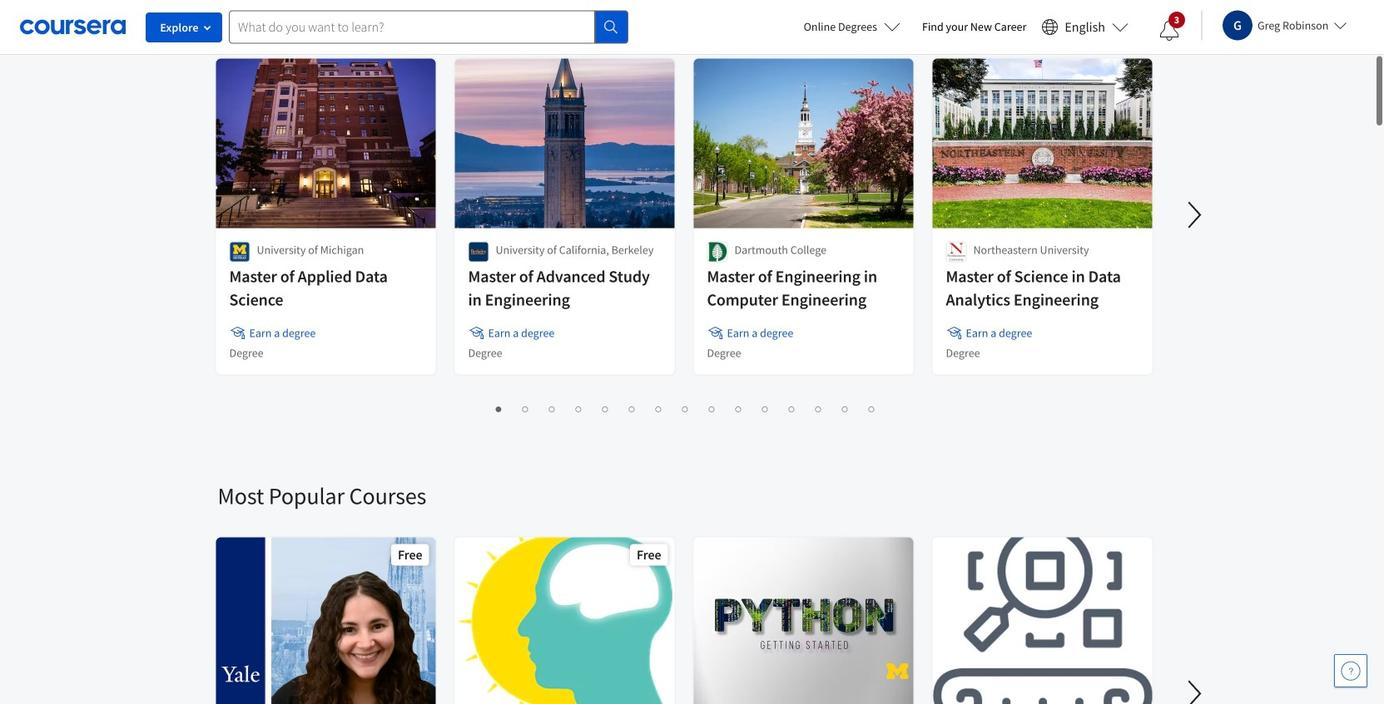 Task type: locate. For each thing, give the bounding box(es) containing it.
university of california, berkeley image
[[468, 242, 489, 263]]

None search field
[[229, 10, 628, 44]]

earn your degree carousel element
[[209, 0, 1384, 432]]

What do you want to learn? text field
[[229, 10, 595, 44]]

list
[[218, 398, 1154, 418]]

dartmouth college image
[[707, 242, 728, 263]]

next slide image
[[1175, 675, 1215, 705]]

next slide image
[[1175, 195, 1215, 235]]

foundations: data, data, everywhere course by google, image
[[933, 538, 1153, 705]]



Task type: describe. For each thing, give the bounding box(es) containing it.
help center image
[[1341, 662, 1361, 682]]

northeastern university image
[[946, 242, 967, 263]]

list inside the earn your degree carousel element
[[218, 398, 1154, 418]]

most popular courses carousel element
[[209, 432, 1384, 705]]

coursera image
[[20, 14, 126, 40]]

university of michigan image
[[229, 242, 250, 263]]

programming for everybody (getting started with python) course by university of michigan, image
[[694, 538, 914, 705]]



Task type: vqa. For each thing, say whether or not it's contained in the screenshot.
entry-
no



